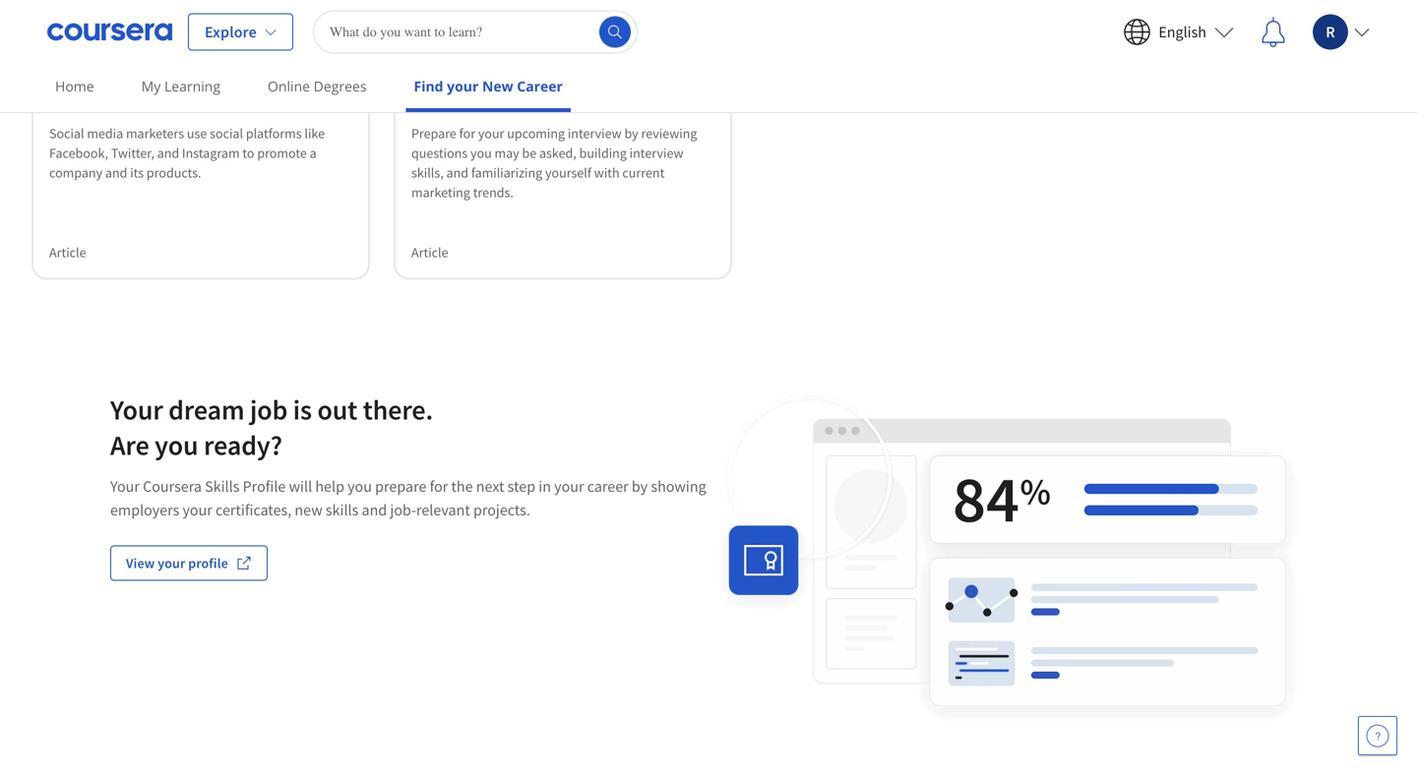 Task type: locate. For each thing, give the bounding box(es) containing it.
your inside your coursera skills profile will help you prepare for the next step in your career by showing employers your certificates, new skills and job-relevant projects.
[[110, 477, 140, 497]]

manager
[[518, 68, 577, 88]]

2 your from the top
[[110, 477, 140, 497]]

for
[[459, 125, 476, 142], [430, 477, 448, 497]]

0 vertical spatial you
[[471, 144, 492, 162]]

you
[[471, 144, 492, 162], [155, 428, 198, 463], [348, 477, 372, 497]]

a right is
[[101, 68, 109, 88]]

your right find
[[447, 77, 479, 96]]

2 article from the left
[[412, 244, 449, 261]]

1 horizontal spatial how
[[423, 88, 453, 108]]

media inside the what is a social media marketer? and how to become one
[[156, 68, 197, 88]]

interview
[[580, 68, 644, 88]]

by
[[625, 125, 639, 142], [632, 477, 648, 497]]

2 horizontal spatial you
[[471, 144, 492, 162]]

career
[[588, 477, 629, 497]]

your
[[447, 77, 479, 96], [478, 125, 505, 142], [554, 477, 584, 497], [183, 501, 213, 520], [158, 555, 185, 573]]

1 horizontal spatial social
[[113, 68, 153, 88]]

by right career at the bottom left of the page
[[632, 477, 648, 497]]

my learning
[[141, 77, 221, 96]]

0 horizontal spatial to
[[243, 144, 255, 162]]

your
[[110, 393, 163, 427], [110, 477, 140, 497]]

to
[[334, 68, 348, 88], [243, 144, 255, 162]]

are
[[110, 428, 149, 463]]

your up are
[[110, 393, 163, 427]]

a down like
[[310, 144, 317, 162]]

how for to
[[300, 68, 331, 88]]

social right 10
[[431, 68, 471, 88]]

0 horizontal spatial for
[[430, 477, 448, 497]]

social media marketers use social platforms like facebook, twitter, and instagram to promote a company and its products.
[[49, 125, 325, 182]]

0 vertical spatial your
[[110, 393, 163, 427]]

answer
[[476, 88, 525, 108]]

None search field
[[313, 10, 638, 54]]

0 vertical spatial interview
[[568, 125, 622, 142]]

r button
[[1302, 2, 1371, 62]]

your dream job is out there. are you ready?
[[110, 393, 433, 463]]

what is a social media marketer? and how to become one link
[[49, 68, 352, 108]]

explore
[[205, 22, 257, 42]]

projects.
[[474, 501, 531, 520]]

interview
[[568, 125, 622, 142], [630, 144, 684, 162]]

become
[[49, 88, 103, 108]]

and up marketing
[[447, 164, 469, 182]]

0 horizontal spatial a
[[101, 68, 109, 88]]

and
[[271, 68, 297, 88]]

article
[[49, 244, 86, 261], [412, 244, 449, 261]]

1 horizontal spatial you
[[348, 477, 372, 497]]

trends.
[[473, 184, 514, 201]]

graphic of the learner profile page image
[[709, 392, 1308, 731]]

social
[[113, 68, 153, 88], [431, 68, 471, 88], [49, 125, 84, 142]]

yourself
[[545, 164, 592, 182]]

your inside your dream job is out there. are you ready?
[[110, 393, 163, 427]]

help
[[315, 477, 345, 497]]

prepare for your upcoming interview by reviewing questions you may be asked, building interview skills, and familiarizing yourself with current marketing trends.
[[412, 125, 698, 201]]

1 vertical spatial by
[[632, 477, 648, 497]]

a inside social media marketers use social platforms like facebook, twitter, and instagram to promote a company and its products.
[[310, 144, 317, 162]]

media
[[156, 68, 197, 88], [475, 68, 515, 88]]

your right view
[[158, 555, 185, 573]]

and
[[157, 144, 179, 162], [105, 164, 127, 182], [447, 164, 469, 182], [362, 501, 387, 520]]

0 horizontal spatial how
[[300, 68, 331, 88]]

step
[[508, 477, 536, 497]]

how inside 10 social media manager interview questions + how to answer them
[[423, 88, 453, 108]]

1 vertical spatial to
[[243, 144, 255, 162]]

0 horizontal spatial social
[[49, 125, 84, 142]]

promote
[[257, 144, 307, 162]]

2 media from the left
[[475, 68, 515, 88]]

one
[[106, 88, 134, 108]]

1 horizontal spatial for
[[459, 125, 476, 142]]

how inside the what is a social media marketer? and how to become one
[[300, 68, 331, 88]]

learning
[[164, 77, 221, 96]]

how right +
[[423, 88, 453, 108]]

1 vertical spatial interview
[[630, 144, 684, 162]]

0 horizontal spatial media
[[156, 68, 197, 88]]

find
[[414, 77, 444, 96]]

instagram
[[182, 144, 240, 162]]

explore button
[[188, 13, 293, 51]]

marketer?
[[200, 68, 267, 88]]

0 vertical spatial by
[[625, 125, 639, 142]]

1 horizontal spatial media
[[475, 68, 515, 88]]

+
[[412, 88, 420, 108]]

1 horizontal spatial a
[[310, 144, 317, 162]]

0 vertical spatial to
[[334, 68, 348, 88]]

social right is
[[113, 68, 153, 88]]

you left may
[[471, 144, 492, 162]]

your for your dream job is out there. are you ready?
[[110, 393, 163, 427]]

your up may
[[478, 125, 505, 142]]

reviewing
[[641, 125, 698, 142]]

for inside your coursera skills profile will help you prepare for the next step in your career by showing employers your certificates, new skills and job-relevant projects.
[[430, 477, 448, 497]]

article down marketing
[[412, 244, 449, 261]]

products.
[[147, 164, 201, 182]]

new
[[482, 77, 514, 96]]

article down company
[[49, 244, 86, 261]]

skills
[[205, 477, 240, 497]]

2 horizontal spatial social
[[431, 68, 471, 88]]

certificates,
[[216, 501, 292, 520]]

how right the and
[[300, 68, 331, 88]]

a
[[101, 68, 109, 88], [310, 144, 317, 162]]

find your new career link
[[406, 64, 571, 112]]

your inside button
[[158, 555, 185, 573]]

interview up the building
[[568, 125, 622, 142]]

you up skills
[[348, 477, 372, 497]]

your up employers
[[110, 477, 140, 497]]

1 article from the left
[[49, 244, 86, 261]]

article for 10 social media manager interview questions + how to answer them
[[412, 244, 449, 261]]

What do you want to learn? text field
[[313, 10, 638, 54]]

a inside the what is a social media marketer? and how to become one
[[101, 68, 109, 88]]

for left the
[[430, 477, 448, 497]]

interview down reviewing
[[630, 144, 684, 162]]

social inside 10 social media manager interview questions + how to answer them
[[431, 68, 471, 88]]

facebook,
[[49, 144, 108, 162]]

with
[[594, 164, 620, 182]]

1 vertical spatial for
[[430, 477, 448, 497]]

my
[[141, 77, 161, 96]]

0 horizontal spatial you
[[155, 428, 198, 463]]

platforms
[[246, 125, 302, 142]]

you up coursera
[[155, 428, 198, 463]]

you inside prepare for your upcoming interview by reviewing questions you may be asked, building interview skills, and familiarizing yourself with current marketing trends.
[[471, 144, 492, 162]]

0 vertical spatial for
[[459, 125, 476, 142]]

relevant
[[416, 501, 470, 520]]

to down "social"
[[243, 144, 255, 162]]

for right 'prepare'
[[459, 125, 476, 142]]

find your new career
[[414, 77, 563, 96]]

the
[[451, 477, 473, 497]]

1 your from the top
[[110, 393, 163, 427]]

1 vertical spatial you
[[155, 428, 198, 463]]

0 vertical spatial a
[[101, 68, 109, 88]]

0 horizontal spatial article
[[49, 244, 86, 261]]

you inside your coursera skills profile will help you prepare for the next step in your career by showing employers your certificates, new skills and job-relevant projects.
[[348, 477, 372, 497]]

1 horizontal spatial to
[[334, 68, 348, 88]]

you inside your dream job is out there. are you ready?
[[155, 428, 198, 463]]

what is a social media marketer? and how to become one
[[49, 68, 348, 108]]

your coursera skills profile will help you prepare for the next step in your career by showing employers your certificates, new skills and job-relevant projects.
[[110, 477, 707, 520]]

2 vertical spatial you
[[348, 477, 372, 497]]

to right online
[[334, 68, 348, 88]]

1 vertical spatial a
[[310, 144, 317, 162]]

1 media from the left
[[156, 68, 197, 88]]

prepare
[[412, 125, 457, 142]]

social up facebook,
[[49, 125, 84, 142]]

is
[[293, 393, 312, 427]]

and inside prepare for your upcoming interview by reviewing questions you may be asked, building interview skills, and familiarizing yourself with current marketing trends.
[[447, 164, 469, 182]]

1 vertical spatial your
[[110, 477, 140, 497]]

and left the job- in the left of the page
[[362, 501, 387, 520]]

by inside your coursera skills profile will help you prepare for the next step in your career by showing employers your certificates, new skills and job-relevant projects.
[[632, 477, 648, 497]]

like
[[305, 125, 325, 142]]

company
[[49, 164, 103, 182]]

will
[[289, 477, 312, 497]]

1 horizontal spatial article
[[412, 244, 449, 261]]

for inside prepare for your upcoming interview by reviewing questions you may be asked, building interview skills, and familiarizing yourself with current marketing trends.
[[459, 125, 476, 142]]

by up the building
[[625, 125, 639, 142]]

how for to
[[423, 88, 453, 108]]



Task type: vqa. For each thing, say whether or not it's contained in the screenshot.
your dream job is out there. are you ready?
yes



Task type: describe. For each thing, give the bounding box(es) containing it.
article for what is a social media marketer? and how to become one
[[49, 244, 86, 261]]

job
[[250, 393, 288, 427]]

next
[[476, 477, 505, 497]]

what
[[49, 68, 84, 88]]

its
[[130, 164, 144, 182]]

10
[[412, 68, 428, 88]]

to inside social media marketers use social platforms like facebook, twitter, and instagram to promote a company and its products.
[[243, 144, 255, 162]]

job-
[[390, 501, 416, 520]]

english
[[1159, 22, 1207, 42]]

there.
[[363, 393, 433, 427]]

social inside social media marketers use social platforms like facebook, twitter, and instagram to promote a company and its products.
[[49, 125, 84, 142]]

help center image
[[1367, 725, 1390, 748]]

and up products.
[[157, 144, 179, 162]]

ready?
[[204, 428, 283, 463]]

out
[[317, 393, 358, 427]]

r
[[1326, 22, 1336, 42]]

upcoming
[[507, 125, 565, 142]]

asked,
[[540, 144, 577, 162]]

skills
[[326, 501, 359, 520]]

marketing
[[412, 184, 471, 201]]

profile
[[188, 555, 228, 573]]

showing
[[651, 477, 707, 497]]

0 horizontal spatial interview
[[568, 125, 622, 142]]

social
[[210, 125, 243, 142]]

is
[[87, 68, 98, 88]]

familiarizing
[[471, 164, 543, 182]]

new
[[295, 501, 323, 520]]

degrees
[[314, 77, 367, 96]]

and left its
[[105, 164, 127, 182]]

online degrees link
[[260, 64, 375, 108]]

skills,
[[412, 164, 444, 182]]

coursera
[[143, 477, 202, 497]]

your for your coursera skills profile will help you prepare for the next step in your career by showing employers your certificates, new skills and job-relevant projects.
[[110, 477, 140, 497]]

english button
[[1112, 6, 1246, 58]]

and inside your coursera skills profile will help you prepare for the next step in your career by showing employers your certificates, new skills and job-relevant projects.
[[362, 501, 387, 520]]

use
[[187, 125, 207, 142]]

media inside 10 social media manager interview questions + how to answer them
[[475, 68, 515, 88]]

marketers
[[126, 125, 184, 142]]

social inside the what is a social media marketer? and how to become one
[[113, 68, 153, 88]]

employers
[[110, 501, 179, 520]]

your down skills on the bottom of the page
[[183, 501, 213, 520]]

be
[[522, 144, 537, 162]]

questions
[[412, 144, 468, 162]]

view your profile
[[126, 555, 228, 573]]

career
[[517, 77, 563, 96]]

view your profile button
[[110, 546, 268, 581]]

home
[[55, 77, 94, 96]]

profile
[[243, 477, 286, 497]]

building
[[579, 144, 627, 162]]

online degrees
[[268, 77, 367, 96]]

dream
[[169, 393, 245, 427]]

may
[[495, 144, 520, 162]]

media
[[87, 125, 123, 142]]

home link
[[47, 64, 102, 108]]

questions
[[647, 68, 714, 88]]

10 social media manager interview questions + how to answer them
[[412, 68, 714, 108]]

by inside prepare for your upcoming interview by reviewing questions you may be asked, building interview skills, and familiarizing yourself with current marketing trends.
[[625, 125, 639, 142]]

your right in
[[554, 477, 584, 497]]

prepare
[[375, 477, 427, 497]]

your inside prepare for your upcoming interview by reviewing questions you may be asked, building interview skills, and familiarizing yourself with current marketing trends.
[[478, 125, 505, 142]]

10 social media manager interview questions + how to answer them link
[[412, 68, 715, 108]]

current
[[623, 164, 665, 182]]

twitter,
[[111, 144, 154, 162]]

coursera image
[[47, 16, 172, 48]]

my learning link
[[134, 64, 228, 108]]

to
[[456, 88, 472, 108]]

online
[[268, 77, 310, 96]]

view
[[126, 555, 155, 573]]

to inside the what is a social media marketer? and how to become one
[[334, 68, 348, 88]]

them
[[528, 88, 567, 108]]

1 horizontal spatial interview
[[630, 144, 684, 162]]

in
[[539, 477, 551, 497]]



